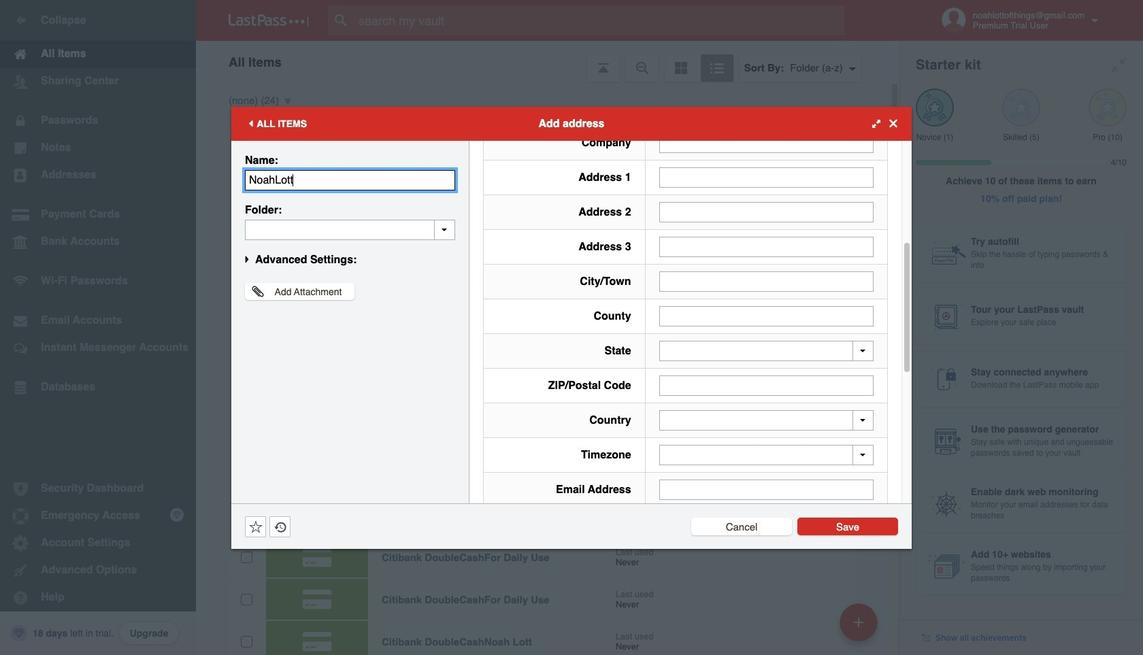 Task type: locate. For each thing, give the bounding box(es) containing it.
None text field
[[659, 133, 874, 153], [659, 202, 874, 223], [245, 220, 456, 240], [659, 237, 874, 257], [659, 272, 874, 292], [659, 480, 874, 500], [659, 133, 874, 153], [659, 202, 874, 223], [245, 220, 456, 240], [659, 237, 874, 257], [659, 272, 874, 292], [659, 480, 874, 500]]

new item navigation
[[835, 600, 887, 656]]

None text field
[[659, 167, 874, 188], [245, 170, 456, 190], [659, 306, 874, 327], [659, 341, 874, 362], [659, 376, 874, 396], [659, 167, 874, 188], [245, 170, 456, 190], [659, 306, 874, 327], [659, 341, 874, 362], [659, 376, 874, 396]]

dialog
[[231, 107, 912, 549]]

search my vault text field
[[328, 5, 872, 35]]

Search search field
[[328, 5, 872, 35]]



Task type: describe. For each thing, give the bounding box(es) containing it.
lastpass image
[[229, 14, 309, 27]]

main navigation navigation
[[0, 0, 196, 656]]

vault options navigation
[[196, 41, 900, 82]]

new item image
[[855, 618, 864, 627]]



